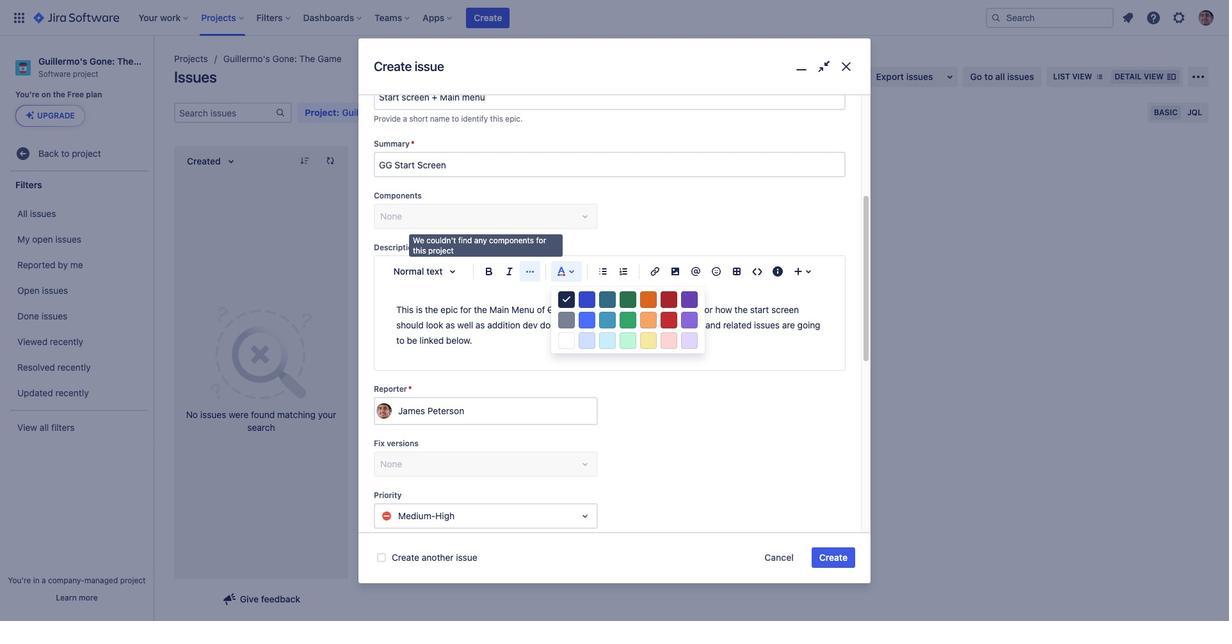 Task type: describe. For each thing, give the bounding box(es) containing it.
a inside create issue dialog
[[403, 114, 407, 123]]

my
[[17, 234, 30, 245]]

summary
[[374, 139, 410, 149]]

upgrade button
[[16, 106, 84, 126]]

epic
[[441, 304, 458, 315]]

Teal radio
[[599, 312, 616, 329]]

1 option group from the top
[[551, 290, 705, 310]]

1 horizontal spatial create button
[[812, 548, 856, 568]]

updated recently
[[17, 387, 89, 398]]

go
[[971, 71, 983, 82]]

view for list view
[[1073, 72, 1093, 81]]

back
[[38, 148, 59, 159]]

project right managed
[[120, 576, 146, 585]]

go to all issues link
[[963, 67, 1042, 87]]

the inside ". images for how the start screen should look as well as addition dev documents will be posted here. all bugs and related issues are going to be linked below."
[[735, 304, 748, 315]]

Red radio
[[661, 312, 678, 329]]

recently for resolved recently
[[57, 362, 91, 373]]

open
[[17, 285, 40, 296]]

create issue dialog
[[359, 38, 871, 621]]

table image
[[729, 264, 745, 279]]

back to project link
[[10, 141, 149, 167]]

issues down reported by me
[[42, 285, 68, 296]]

recently for updated recently
[[55, 387, 89, 398]]

normal text
[[394, 266, 443, 277]]

link image
[[647, 264, 663, 279]]

recently for viewed recently
[[50, 336, 83, 347]]

reporter *
[[374, 384, 412, 394]]

give feedback
[[240, 594, 301, 605]]

Subtle blue radio
[[579, 333, 596, 349]]

0 horizontal spatial all
[[40, 422, 49, 433]]

2 option group from the top
[[551, 310, 705, 331]]

by
[[58, 259, 68, 270]]

Blue radio
[[579, 312, 596, 329]]

Subtle yellow radio
[[640, 333, 657, 349]]

normal text button
[[387, 258, 468, 286]]

main
[[490, 304, 509, 315]]

view for detail view
[[1144, 72, 1164, 81]]

Yellow radio
[[640, 312, 657, 329]]

1 as from the left
[[446, 320, 455, 331]]

in
[[33, 576, 39, 585]]

is
[[416, 304, 423, 315]]

list view
[[1054, 72, 1093, 81]]

short
[[409, 114, 428, 123]]

create issue
[[374, 59, 444, 74]]

info panel image
[[770, 264, 786, 279]]

and
[[706, 320, 721, 331]]

Gray radio
[[558, 312, 575, 329]]

any
[[474, 236, 487, 245]]

filter
[[767, 107, 786, 118]]

1 horizontal spatial be
[[604, 320, 614, 331]]

guillermo's for guillermo's gone: the game
[[223, 53, 270, 64]]

Subtle teal radio
[[599, 333, 616, 349]]

discard & close image
[[837, 58, 856, 76]]

fix versions
[[374, 439, 419, 448]]

done
[[17, 311, 39, 321]]

export issues button
[[869, 67, 958, 87]]

view all filters
[[17, 422, 75, 433]]

White radio
[[558, 333, 575, 349]]

search image
[[991, 12, 1002, 23]]

group containing all issues
[[6, 197, 150, 410]]

should
[[396, 320, 424, 331]]

posted
[[617, 320, 645, 331]]

create banner
[[0, 0, 1230, 36]]

game inside description - main content area, start typing to enter text. text box
[[641, 304, 665, 315]]

more
[[79, 593, 98, 603]]

issues up open
[[30, 208, 56, 219]]

all issues link
[[6, 201, 150, 227]]

linked
[[420, 335, 444, 346]]

no issues were found matching your search
[[186, 409, 336, 433]]

couldn't
[[427, 236, 456, 245]]

all inside ". images for how the start screen should look as well as addition dev documents will be posted here. all bugs and related issues are going to be linked below."
[[671, 320, 681, 331]]

no
[[186, 409, 198, 420]]

project inside we couldn't find any components for this project
[[428, 246, 454, 255]]

you're in a company-managed project
[[8, 576, 146, 585]]

found
[[251, 409, 275, 420]]

this for epic.
[[490, 114, 503, 123]]

the right on
[[53, 90, 65, 99]]

bold ⌘b image
[[482, 264, 497, 279]]

dev
[[523, 320, 538, 331]]

game for guillermo's gone: the game software project
[[136, 56, 161, 67]]

medium-
[[398, 511, 436, 521]]

1 horizontal spatial issue
[[456, 552, 478, 563]]

search
[[247, 422, 275, 433]]

you're for you're in a company-managed project
[[8, 576, 31, 585]]

1 vertical spatial be
[[407, 335, 417, 346]]

going
[[798, 320, 821, 331]]

normal
[[394, 266, 424, 277]]

components
[[374, 191, 422, 201]]

the right is
[[425, 304, 438, 315]]

Bold teal radio
[[599, 292, 616, 308]]

the for guillermo's gone: the game
[[299, 53, 315, 64]]

Bold purple radio
[[681, 292, 698, 308]]

default image
[[559, 292, 574, 308]]

you're for you're on the free plan
[[15, 90, 39, 99]]

for inside we couldn't find any components for this project
[[536, 236, 546, 245]]

related
[[724, 320, 752, 331]]

code snippet image
[[750, 264, 765, 279]]

Bold green radio
[[620, 292, 637, 308]]

how
[[716, 304, 732, 315]]

bugs
[[683, 320, 704, 331]]

Search field
[[986, 7, 1114, 28]]

cancel
[[765, 552, 794, 563]]

versions
[[387, 439, 419, 448]]

epic.
[[506, 114, 523, 123]]

detail view
[[1115, 72, 1164, 81]]

high
[[436, 511, 455, 521]]

medium-high
[[398, 511, 455, 521]]

Purple radio
[[681, 312, 698, 329]]

james peterson
[[398, 406, 464, 417]]

fix
[[374, 439, 385, 448]]

resolved recently
[[17, 362, 91, 373]]

issues up viewed recently at the bottom left of page
[[41, 311, 67, 321]]

.
[[665, 304, 667, 315]]

priority
[[374, 491, 402, 500]]

projects link
[[174, 51, 208, 67]]

* for summary *
[[411, 139, 415, 149]]

0 horizontal spatial for
[[460, 304, 472, 315]]

look
[[426, 320, 443, 331]]

software
[[38, 69, 71, 79]]

provide
[[374, 114, 401, 123]]

Bold orange radio
[[640, 292, 657, 308]]

Subtle red radio
[[661, 333, 678, 349]]

to right name at left top
[[452, 114, 459, 123]]

view
[[17, 422, 37, 433]]

feedback
[[261, 594, 301, 605]]

gone: inside description - main content area, start typing to enter text. text box
[[596, 304, 621, 315]]

managed
[[85, 576, 118, 585]]

the left main
[[474, 304, 487, 315]]

cancel button
[[757, 548, 802, 568]]

Description - Main content area, start typing to enter text. text field
[[396, 302, 824, 349]]

Green radio
[[620, 312, 637, 329]]

save filter button
[[736, 102, 794, 123]]

guillermo's for guillermo's gone: the game software project
[[38, 56, 87, 67]]

open
[[32, 234, 53, 245]]

are
[[782, 320, 795, 331]]

filters
[[15, 179, 42, 190]]

peterson
[[428, 406, 464, 417]]

1 vertical spatial a
[[42, 576, 46, 585]]

viewed recently link
[[6, 329, 150, 355]]



Task type: locate. For each thing, give the bounding box(es) containing it.
0 vertical spatial issue
[[415, 59, 444, 74]]

0 vertical spatial create button
[[466, 7, 510, 28]]

0 horizontal spatial gone:
[[90, 56, 115, 67]]

create another issue
[[392, 552, 478, 563]]

find
[[458, 236, 472, 245]]

be down should
[[407, 335, 417, 346]]

provide a short name to identify this epic.
[[374, 114, 523, 123]]

reported by me
[[17, 259, 83, 270]]

2 view from the left
[[1144, 72, 1164, 81]]

0 horizontal spatial game
[[136, 56, 161, 67]]

issues
[[907, 71, 933, 82], [1008, 71, 1035, 82], [30, 208, 56, 219], [55, 234, 81, 245], [42, 285, 68, 296], [41, 311, 67, 321], [754, 320, 780, 331], [200, 409, 226, 420]]

issue up name at left top
[[415, 59, 444, 74]]

list
[[1054, 72, 1071, 81]]

go to all issues
[[971, 71, 1035, 82]]

recently down done issues link
[[50, 336, 83, 347]]

view
[[1073, 72, 1093, 81], [1144, 72, 1164, 81]]

issue right another
[[456, 552, 478, 563]]

free
[[67, 90, 84, 99]]

text
[[427, 266, 443, 277]]

here.
[[647, 320, 668, 331]]

issues inside ". images for how the start screen should look as well as addition dev documents will be posted here. all bugs and related issues are going to be linked below."
[[754, 320, 780, 331]]

option group
[[551, 290, 705, 310], [551, 310, 705, 331], [551, 331, 705, 351]]

create button inside primary element
[[466, 7, 510, 28]]

issues inside the no issues were found matching your search
[[200, 409, 226, 420]]

game for guillermo's gone: the game
[[318, 53, 342, 64]]

all
[[996, 71, 1005, 82], [40, 422, 49, 433]]

the for guillermo's gone: the game software project
[[117, 56, 134, 67]]

gone: for guillermo's gone: the game software project
[[90, 56, 115, 67]]

open issues
[[17, 285, 68, 296]]

you're left the in
[[8, 576, 31, 585]]

minimize image
[[793, 58, 811, 76]]

guillermo's gone: the game link
[[223, 51, 342, 67]]

components
[[489, 236, 534, 245]]

guillermo's up documents
[[548, 304, 594, 315]]

addition
[[488, 320, 521, 331]]

1 vertical spatial issue
[[456, 552, 478, 563]]

2 vertical spatial recently
[[55, 387, 89, 398]]

save filter
[[744, 107, 786, 118]]

1 vertical spatial you're
[[8, 576, 31, 585]]

1 vertical spatial all
[[671, 320, 681, 331]]

0 vertical spatial *
[[411, 139, 415, 149]]

will
[[588, 320, 602, 331]]

sort descending image
[[300, 156, 310, 166]]

this inside create issue dialog
[[490, 114, 503, 123]]

exit full screen image
[[815, 58, 833, 76]]

Subtle green radio
[[620, 333, 637, 349]]

learn more
[[56, 593, 98, 603]]

this left epic.
[[490, 114, 503, 123]]

gone:
[[273, 53, 297, 64], [90, 56, 115, 67], [596, 304, 621, 315]]

documents
[[540, 320, 586, 331]]

issues right 'no'
[[200, 409, 226, 420]]

Bold red radio
[[661, 292, 678, 308]]

1 horizontal spatial view
[[1144, 72, 1164, 81]]

refresh image
[[325, 156, 336, 166]]

my open issues link
[[6, 227, 150, 253]]

game
[[318, 53, 342, 64], [136, 56, 161, 67], [641, 304, 665, 315]]

recently down the viewed recently link
[[57, 362, 91, 373]]

upgrade
[[37, 111, 75, 121]]

resolved recently link
[[6, 355, 150, 381]]

Bold blue radio
[[579, 292, 596, 308]]

a left short
[[403, 114, 407, 123]]

group
[[6, 197, 150, 410]]

add image, video, or file image
[[668, 264, 683, 279]]

0 horizontal spatial create button
[[466, 7, 510, 28]]

1 horizontal spatial for
[[536, 236, 546, 245]]

2 horizontal spatial game
[[641, 304, 665, 315]]

gone: for guillermo's gone: the game
[[273, 53, 297, 64]]

open export issues dropdown image
[[942, 69, 958, 85]]

all right go
[[996, 71, 1005, 82]]

for up "and"
[[702, 304, 713, 315]]

0 horizontal spatial guillermo's
[[38, 56, 87, 67]]

all left purple radio
[[671, 320, 681, 331]]

Search issues text field
[[175, 104, 275, 122]]

1 horizontal spatial all
[[671, 320, 681, 331]]

create button
[[466, 7, 510, 28], [812, 548, 856, 568]]

1 view from the left
[[1073, 72, 1093, 81]]

0 vertical spatial you're
[[15, 90, 39, 99]]

we couldn't find any components for this project
[[413, 236, 546, 255]]

as
[[446, 320, 455, 331], [476, 320, 485, 331]]

for right components at the left top
[[536, 236, 546, 245]]

all issues
[[17, 208, 56, 219]]

3 option group from the top
[[551, 331, 705, 351]]

game inside the guillermo's gone: the game software project
[[136, 56, 161, 67]]

projects
[[174, 53, 208, 64]]

1 vertical spatial *
[[408, 384, 412, 394]]

project right back
[[72, 148, 101, 159]]

1 horizontal spatial gone:
[[273, 53, 297, 64]]

be
[[604, 320, 614, 331], [407, 335, 417, 346]]

reported
[[17, 259, 55, 270]]

0 vertical spatial all
[[996, 71, 1005, 82]]

open image
[[578, 509, 593, 524]]

recently down "resolved recently" link
[[55, 387, 89, 398]]

matching
[[277, 409, 316, 420]]

1 vertical spatial this
[[413, 246, 426, 255]]

view right "detail"
[[1144, 72, 1164, 81]]

2 horizontal spatial the
[[623, 304, 639, 315]]

we couldn't find any components for this project tooltip
[[409, 234, 563, 257]]

1 vertical spatial recently
[[57, 362, 91, 373]]

2 as from the left
[[476, 320, 485, 331]]

0 horizontal spatial the
[[117, 56, 134, 67]]

of
[[537, 304, 545, 315]]

project down couldn't
[[428, 246, 454, 255]]

images
[[670, 304, 699, 315]]

open issues link
[[6, 278, 150, 304]]

to down should
[[396, 335, 405, 346]]

1 horizontal spatial all
[[996, 71, 1005, 82]]

Default radio
[[558, 292, 575, 308]]

view right list
[[1073, 72, 1093, 81]]

italic ⌘i image
[[502, 264, 517, 279]]

start
[[750, 304, 769, 315]]

me
[[70, 259, 83, 270]]

guillermo's gone: the game software project
[[38, 56, 161, 79]]

0 horizontal spatial this
[[413, 246, 426, 255]]

were
[[229, 409, 249, 420]]

all
[[17, 208, 28, 219], [671, 320, 681, 331]]

project inside the guillermo's gone: the game software project
[[73, 69, 98, 79]]

give
[[240, 594, 259, 605]]

1 horizontal spatial the
[[299, 53, 315, 64]]

0 horizontal spatial a
[[42, 576, 46, 585]]

done issues link
[[6, 304, 150, 329]]

back to project
[[38, 148, 101, 159]]

1 vertical spatial create button
[[812, 548, 856, 568]]

recently
[[50, 336, 83, 347], [57, 362, 91, 373], [55, 387, 89, 398]]

bullet list ⌘⇧8 image
[[596, 264, 611, 279]]

create
[[474, 12, 502, 23], [374, 59, 412, 74], [392, 552, 419, 563], [820, 552, 848, 563]]

*
[[411, 139, 415, 149], [408, 384, 412, 394]]

0 vertical spatial a
[[403, 114, 407, 123]]

save
[[744, 107, 764, 118]]

game inside guillermo's gone: the game link
[[318, 53, 342, 64]]

issues inside button
[[907, 71, 933, 82]]

give feedback button
[[214, 589, 308, 610]]

None text field
[[375, 86, 845, 109], [375, 153, 845, 176], [375, 86, 845, 109], [375, 153, 845, 176]]

you're left on
[[15, 90, 39, 99]]

description
[[374, 243, 418, 252]]

guillermo's inside description - main content area, start typing to enter text. text box
[[548, 304, 594, 315]]

project
[[73, 69, 98, 79], [72, 148, 101, 159], [428, 246, 454, 255], [120, 576, 146, 585]]

below.
[[446, 335, 472, 346]]

view all filters link
[[6, 415, 150, 441]]

more formatting image
[[523, 264, 538, 279]]

1 horizontal spatial guillermo's
[[223, 53, 270, 64]]

all inside group
[[17, 208, 28, 219]]

viewed recently
[[17, 336, 83, 347]]

as left 'well'
[[446, 320, 455, 331]]

* right summary
[[411, 139, 415, 149]]

create inside primary element
[[474, 12, 502, 23]]

0 vertical spatial this
[[490, 114, 503, 123]]

be right will
[[604, 320, 614, 331]]

screen
[[772, 304, 799, 315]]

the inside the guillermo's gone: the game software project
[[117, 56, 134, 67]]

we
[[413, 236, 425, 245]]

project up plan
[[73, 69, 98, 79]]

0 horizontal spatial view
[[1073, 72, 1093, 81]]

emoji image
[[709, 264, 724, 279]]

for up 'well'
[[460, 304, 472, 315]]

2 horizontal spatial guillermo's
[[548, 304, 594, 315]]

as right 'well'
[[476, 320, 485, 331]]

this for project
[[413, 246, 426, 255]]

all right view
[[40, 422, 49, 433]]

learn more button
[[56, 593, 98, 603]]

* for reporter *
[[408, 384, 412, 394]]

numbered list ⌘⇧7 image
[[616, 264, 631, 279]]

a right the in
[[42, 576, 46, 585]]

the inside description - main content area, start typing to enter text. text box
[[623, 304, 639, 315]]

this inside we couldn't find any components for this project
[[413, 246, 426, 255]]

guillermo's right the projects
[[223, 53, 270, 64]]

issues right open
[[55, 234, 81, 245]]

all up my
[[17, 208, 28, 219]]

1 vertical spatial all
[[40, 422, 49, 433]]

0 horizontal spatial all
[[17, 208, 28, 219]]

Subtle purple radio
[[681, 333, 698, 349]]

guillermo's up software
[[38, 56, 87, 67]]

0 horizontal spatial be
[[407, 335, 417, 346]]

to right back
[[61, 148, 69, 159]]

1 horizontal spatial as
[[476, 320, 485, 331]]

0 vertical spatial recently
[[50, 336, 83, 347]]

primary element
[[8, 0, 986, 36]]

gone: inside the guillermo's gone: the game software project
[[90, 56, 115, 67]]

0 vertical spatial all
[[17, 208, 28, 219]]

export issues
[[877, 71, 933, 82]]

1 horizontal spatial this
[[490, 114, 503, 123]]

this down "we"
[[413, 246, 426, 255]]

2 horizontal spatial for
[[702, 304, 713, 315]]

0 horizontal spatial as
[[446, 320, 455, 331]]

to right go
[[985, 71, 993, 82]]

mention image
[[688, 264, 704, 279]]

a
[[403, 114, 407, 123], [42, 576, 46, 585]]

the up related
[[735, 304, 748, 315]]

another
[[422, 552, 454, 563]]

your
[[318, 409, 336, 420]]

jira software image
[[33, 10, 119, 25], [33, 10, 119, 25]]

guillermo's inside the guillermo's gone: the game software project
[[38, 56, 87, 67]]

* right 'reporter' on the left of the page
[[408, 384, 412, 394]]

issues right export
[[907, 71, 933, 82]]

0 horizontal spatial issue
[[415, 59, 444, 74]]

updated
[[17, 387, 53, 398]]

this is the epic for the main menu of guillermo's gone: the game
[[396, 304, 665, 315]]

1 horizontal spatial game
[[318, 53, 342, 64]]

1 horizontal spatial a
[[403, 114, 407, 123]]

basic
[[1155, 108, 1178, 117]]

you're
[[15, 90, 39, 99], [8, 576, 31, 585]]

0 vertical spatial be
[[604, 320, 614, 331]]

for inside ". images for how the start screen should look as well as addition dev documents will be posted here. all bugs and related issues are going to be linked below."
[[702, 304, 713, 315]]

james peterson image
[[377, 404, 392, 419]]

issues left list
[[1008, 71, 1035, 82]]

issues down start at right
[[754, 320, 780, 331]]

2 horizontal spatial gone:
[[596, 304, 621, 315]]

well
[[458, 320, 473, 331]]

filters
[[51, 422, 75, 433]]

my open issues
[[17, 234, 81, 245]]

company-
[[48, 576, 85, 585]]

to inside ". images for how the start screen should look as well as addition dev documents will be posted here. all bugs and related issues are going to be linked below."
[[396, 335, 405, 346]]

for
[[536, 236, 546, 245], [460, 304, 472, 315], [702, 304, 713, 315]]



Task type: vqa. For each thing, say whether or not it's contained in the screenshot.
the Normal text
yes



